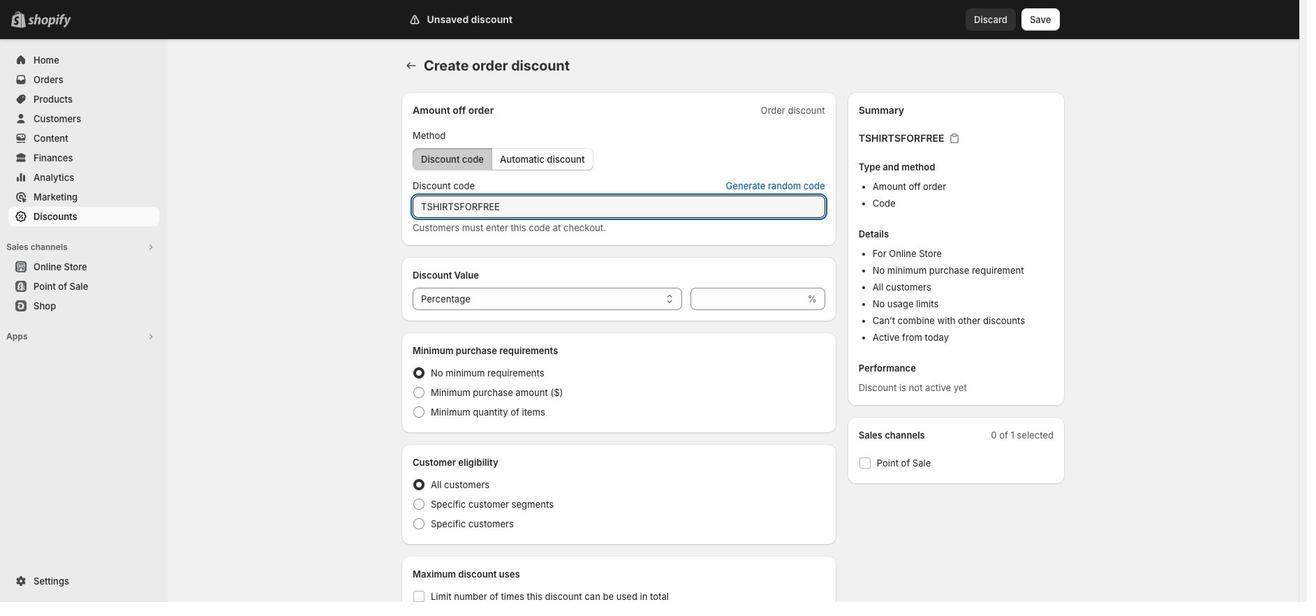 Task type: describe. For each thing, give the bounding box(es) containing it.
shopify image
[[28, 14, 71, 28]]



Task type: vqa. For each thing, say whether or not it's contained in the screenshot.
seventh No from the top of the page
no



Task type: locate. For each thing, give the bounding box(es) containing it.
None text field
[[413, 196, 825, 218]]

None text field
[[691, 288, 805, 310]]



